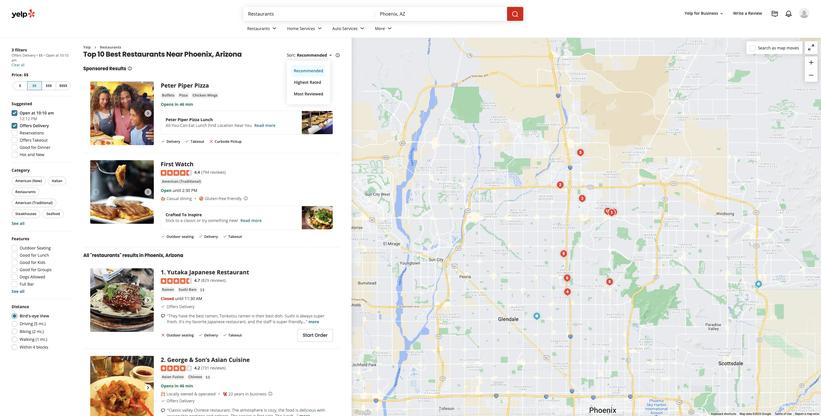 Task type: describe. For each thing, give the bounding box(es) containing it.
16 checkmark v2 image down restaurant,
[[223, 333, 227, 337]]

am for open at 10:10 am 12:12 pm
[[48, 110, 54, 116]]

1 vertical spatial outdoor
[[20, 245, 36, 251]]

auto services
[[332, 26, 358, 31]]

notifications image
[[785, 10, 792, 17]]

10:10 for open at 10:10 am 12:12 pm
[[36, 110, 47, 116]]

16 locally owned v2 image
[[161, 392, 165, 396]]

american for american (new) button
[[15, 178, 31, 183]]

reviewed
[[305, 91, 323, 97]]

next image for 4.7 (829 reviews)
[[145, 297, 151, 304]]

previous image
[[93, 384, 99, 391]]

1 horizontal spatial asian
[[211, 356, 227, 364]]

4.7 star rating image
[[161, 278, 192, 284]]

1 vertical spatial first watch image
[[561, 272, 573, 284]]

in right results
[[139, 252, 144, 259]]

simply thai kitchen image
[[753, 278, 764, 290]]

ramen button
[[161, 287, 175, 292]]

peter for peter piper pizza
[[161, 82, 176, 89]]

offers down reservations
[[20, 137, 31, 143]]

american (traditional) link
[[161, 179, 202, 184]]

biking
[[20, 329, 31, 334]]

first
[[161, 160, 174, 168]]

curbside
[[215, 139, 230, 144]]

is right staff
[[273, 319, 276, 324]]

0 vertical spatial restaurants link
[[243, 21, 283, 38]]

report a map error
[[795, 412, 819, 415]]

within 4 blocks
[[20, 344, 48, 350]]

their
[[256, 313, 265, 318]]

restaurant,
[[226, 319, 247, 324]]

see for category
[[12, 221, 19, 226]]

yelp for yelp link
[[83, 45, 91, 50]]

4
[[33, 344, 35, 350]]

(794
[[201, 170, 209, 175]]

services for home services
[[300, 26, 315, 31]]

delivery down 'try'
[[204, 234, 218, 239]]

biscuits cafe image
[[602, 206, 613, 217]]

location
[[217, 123, 233, 128]]

keyboard shortcuts
[[711, 412, 736, 415]]

all
[[83, 252, 89, 259]]

all-
[[166, 123, 172, 128]]

closed
[[161, 296, 174, 301]]

staff
[[263, 319, 272, 324]]

previous image for first watch
[[93, 189, 99, 196]]

1 next image from the top
[[145, 110, 151, 117]]

to
[[175, 218, 179, 223]]

business categories element
[[243, 21, 809, 38]]

start order
[[303, 332, 328, 339]]

$ button
[[13, 81, 27, 90]]

mi.) for driving (5 mi.)
[[39, 321, 46, 326]]

yelp for yelp for business
[[685, 11, 693, 16]]

in right years
[[245, 391, 249, 397]]

takeout down new!
[[228, 234, 242, 239]]

1 slideshow element from the top
[[90, 82, 154, 145]]

george & son's asian cuisine link
[[167, 356, 250, 364]]

0 vertical spatial first watch image
[[90, 160, 154, 224]]

asian fusion
[[162, 374, 184, 379]]

1 best from the left
[[196, 313, 204, 318]]

16 checkmark v2 image down favorite
[[198, 333, 203, 337]]

use
[[787, 412, 792, 415]]

2 vertical spatial lunch
[[38, 252, 49, 258]]

always
[[300, 313, 313, 318]]

yutaka japanese restaurant image
[[90, 268, 154, 332]]

new
[[36, 152, 44, 157]]

2 horizontal spatial more
[[308, 319, 319, 324]]

takeout down eat
[[191, 139, 204, 144]]

$$ button
[[27, 81, 42, 90]]

open at 10:10 am 12:12 pm
[[20, 110, 54, 121]]

all for category
[[20, 221, 25, 226]]

dining
[[180, 196, 192, 201]]

1 vertical spatial super
[[277, 319, 287, 324]]

0 horizontal spatial 16 info v2 image
[[127, 66, 132, 71]]

0 vertical spatial outdoor
[[167, 234, 181, 239]]

map
[[740, 412, 745, 415]]

or
[[197, 218, 201, 223]]

©2023
[[753, 412, 761, 415]]

is down atmosphere
[[253, 413, 256, 416]]

friendly
[[227, 196, 242, 201]]

see for features
[[12, 289, 19, 294]]

offers delivery for 3 filters
[[20, 123, 49, 128]]

for for groups
[[31, 267, 36, 272]]

clear all
[[12, 62, 25, 67]]

peter piper pizza image
[[531, 310, 543, 322]]

16 chevron down v2 image for yelp for business
[[719, 11, 724, 16]]

0 vertical spatial all
[[21, 62, 25, 67]]

peter for peter piper pizza lunch all-you-can-eat lunch find location near you read more
[[166, 117, 177, 122]]

more link
[[370, 21, 398, 38]]

search image
[[512, 11, 519, 18]]

. for 1
[[164, 268, 166, 276]]

more link
[[308, 319, 319, 324]]

0 vertical spatial japanese
[[189, 268, 215, 276]]

italian
[[52, 178, 62, 183]]

google image
[[353, 409, 372, 416]]

$$$$ button
[[56, 81, 71, 90]]

zoom in image
[[808, 59, 815, 66]]

sushi inside "they have the best ramen, tonkotsu ramen is their best dish. sushi is always super fresh. it's my favorite japanese restaurant, and the staff is super friendly…"
[[285, 313, 295, 318]]

4.4 star rating image
[[161, 170, 192, 176]]

map for error
[[807, 412, 813, 415]]

asian fusion link
[[161, 374, 185, 380]]

16 gluten free v2 image
[[199, 196, 204, 201]]

chinese inside ""classic valley chinese restaurant. the atmosphere is cozy, the food is delicious with reasonable portions and options.  the service is first rate.  the lunch…""
[[194, 407, 209, 413]]

restaurants inside button
[[15, 189, 36, 194]]

1 outdoor seating from the top
[[167, 234, 194, 239]]

0 vertical spatial near
[[166, 50, 183, 59]]

chinese button
[[187, 374, 203, 380]]

start order link
[[297, 329, 333, 342]]

16 checkmark v2 image down closed
[[161, 304, 165, 309]]

data
[[746, 412, 752, 415]]

16 checkmark v2 image down something
[[223, 234, 227, 239]]

$$ inside button
[[32, 83, 36, 88]]

recommended button
[[291, 65, 326, 77]]

until for until 2:30 pm
[[173, 188, 181, 193]]

locally
[[167, 391, 179, 397]]

rated
[[310, 80, 321, 85]]

(new)
[[32, 178, 42, 183]]

2 seating from the top
[[182, 333, 194, 338]]

(731
[[201, 365, 209, 371]]

at for open at 10:10 am
[[56, 53, 59, 58]]

operated
[[198, 391, 216, 397]]

mi.) for biking (2 mi.)
[[37, 329, 44, 334]]

driving (5 mi.)
[[20, 321, 46, 326]]

stick
[[166, 218, 174, 223]]

group containing category
[[10, 167, 72, 226]]

american (new)
[[15, 178, 42, 183]]

2 vertical spatial outdoor
[[167, 333, 181, 338]]

sushi inside button
[[179, 287, 188, 292]]

0 horizontal spatial arizona
[[165, 252, 183, 259]]

min for 1st the "next" "image" from the top of the page
[[185, 102, 193, 107]]

home
[[287, 26, 299, 31]]

suggested
[[12, 101, 32, 106]]

16 speech v2 image
[[161, 408, 165, 413]]

0 horizontal spatial american (traditional) button
[[12, 199, 56, 207]]

yutaka japanese restaurant link
[[167, 268, 249, 276]]

24 chevron down v2 image for auto services
[[359, 25, 366, 32]]

opens for the "next" "image" associated with 4.2 (731 reviews)
[[161, 383, 174, 389]]

16 close v2 image for curbside pickup
[[209, 139, 214, 144]]

hot
[[20, 152, 27, 157]]

at for open at 10:10 am 12:12 pm
[[31, 110, 35, 116]]

good for good for kids
[[20, 260, 30, 265]]

terms
[[775, 412, 783, 415]]

zoom out image
[[808, 72, 815, 79]]

in down pizza button
[[175, 102, 179, 107]]

for for dinner
[[31, 145, 36, 150]]

see all for features
[[12, 289, 25, 294]]

map for moves
[[777, 45, 786, 50]]

1 horizontal spatial super
[[314, 313, 325, 318]]

delivery down you-
[[167, 139, 180, 144]]

(2
[[32, 329, 36, 334]]

0 vertical spatial 16 info v2 image
[[335, 53, 340, 58]]

delivery down favorite
[[204, 333, 218, 338]]

pizza for peter piper pizza lunch all-you-can-eat lunch find location near you read more
[[189, 117, 199, 122]]

american for the rightmost american (traditional) button
[[162, 179, 179, 184]]

1
[[161, 268, 164, 276]]

good for groups
[[20, 267, 51, 272]]

asian inside button
[[162, 374, 171, 379]]

delicious
[[299, 407, 316, 413]]

1 • from the left
[[37, 53, 38, 58]]

the up service
[[232, 407, 239, 413]]

good for dinner
[[20, 145, 50, 150]]

1 horizontal spatial american (traditional) button
[[161, 179, 202, 184]]

read inside peter piper pizza lunch all-you-can-eat lunch find location near you read more
[[254, 123, 264, 128]]

option group containing distance
[[10, 304, 72, 352]]

report a map error link
[[795, 412, 819, 415]]

takeout down restaurant,
[[228, 333, 242, 338]]

is up rate.
[[264, 407, 267, 413]]

16 casual dining v2 image
[[161, 196, 165, 201]]

george & son's asian cuisine image
[[554, 179, 566, 191]]

keyboard shortcuts button
[[711, 412, 736, 416]]

dogs
[[20, 274, 29, 280]]

results
[[109, 65, 126, 72]]

find
[[208, 123, 216, 128]]

auto services link
[[328, 21, 370, 38]]

$$$$
[[59, 83, 67, 88]]

in up locally
[[175, 383, 179, 389]]

seafood button
[[43, 210, 64, 218]]

1 seating from the top
[[182, 234, 194, 239]]

1 vertical spatial lunch
[[196, 123, 207, 128]]

(829
[[201, 278, 209, 283]]

highest
[[294, 80, 309, 85]]

1 vertical spatial pm
[[191, 188, 197, 193]]

"they have the best ramen, tonkotsu ramen is their best dish. sushi is always super fresh. it's my favorite japanese restaurant, and the staff is super friendly…"
[[167, 313, 325, 324]]

seating
[[37, 245, 51, 251]]

opens in 46 min for the "next" "image" associated with 4.2 (731 reviews)
[[161, 383, 193, 389]]

opens in 46 min for 1st the "next" "image" from the top of the page
[[161, 102, 193, 107]]

1 horizontal spatial phoenix,
[[184, 50, 214, 59]]

all for features
[[20, 289, 25, 294]]

1 horizontal spatial arizona
[[215, 50, 242, 59]]

highest rated button
[[291, 77, 326, 88]]

2 outdoor seating from the top
[[167, 333, 194, 338]]

restaurant
[[217, 268, 249, 276]]

map region
[[318, 0, 821, 416]]

is left "their"
[[252, 313, 255, 318]]

reviews) for son's
[[210, 365, 226, 371]]

slideshow element for 4.4
[[90, 160, 154, 224]]

classic
[[184, 218, 196, 223]]

peter piper pizza link
[[161, 82, 209, 89]]

open for open at 10:10 am 12:12 pm
[[20, 110, 30, 116]]

delivery down owned
[[179, 398, 195, 404]]

eye
[[32, 313, 39, 319]]

los reyes de la torta image
[[604, 276, 615, 288]]

reviews) for restaurant
[[210, 278, 226, 283]]

recommended for recommended dropdown button
[[297, 52, 327, 58]]

is up friendly…"
[[296, 313, 299, 318]]

most reviewed
[[294, 91, 323, 97]]

the inside ""classic valley chinese restaurant. the atmosphere is cozy, the food is delicious with reasonable portions and options.  the service is first rate.  the lunch…""
[[278, 407, 285, 413]]

16 chevron down v2 image for recommended
[[328, 53, 333, 58]]

bird's-
[[20, 313, 32, 319]]

american (new) button
[[12, 177, 46, 185]]

the left service
[[231, 413, 238, 416]]

next image for 4.2 (731 reviews)
[[145, 384, 151, 391]]

and inside "they have the best ramen, tonkotsu ramen is their best dish. sushi is always super fresh. it's my favorite japanese restaurant, and the staff is super friendly…"
[[248, 319, 255, 324]]

see all for category
[[12, 221, 25, 226]]

ramen
[[238, 313, 251, 318]]



Task type: vqa. For each thing, say whether or not it's contained in the screenshot.
Discover
no



Task type: locate. For each thing, give the bounding box(es) containing it.
slideshow element
[[90, 82, 154, 145], [90, 160, 154, 224], [90, 268, 154, 332], [90, 356, 154, 416]]

asian up 4.2 (731 reviews)
[[211, 356, 227, 364]]

0 horizontal spatial more
[[251, 218, 262, 223]]

and down restaurant.
[[206, 413, 213, 416]]

24 chevron down v2 image left home
[[271, 25, 278, 32]]

chicken wings link
[[191, 93, 219, 98]]

2 vertical spatial a
[[804, 412, 806, 415]]

None search field
[[243, 7, 524, 21]]

the down cozy, on the left bottom of the page
[[275, 413, 282, 416]]

report
[[795, 412, 804, 415]]

2 services from the left
[[342, 26, 358, 31]]

2 24 chevron down v2 image from the left
[[386, 25, 393, 32]]

american for the leftmost american (traditional) button
[[15, 200, 31, 205]]

open for open until 2:30 pm
[[161, 188, 172, 193]]

am down 3
[[12, 58, 17, 63]]

1 . from the top
[[164, 268, 166, 276]]

japanese up (829 at the bottom of the page
[[189, 268, 215, 276]]

46 for peter piper pizza image
[[180, 102, 184, 107]]

0 vertical spatial american (traditional)
[[162, 179, 201, 184]]

0 vertical spatial (traditional)
[[179, 179, 201, 184]]

min for the "next" "image" associated with 4.2 (731 reviews)
[[185, 383, 193, 389]]

a right report at bottom right
[[804, 412, 806, 415]]

best
[[196, 313, 204, 318], [266, 313, 274, 318]]

1 opens in 46 min from the top
[[161, 102, 193, 107]]

good for good for lunch
[[20, 252, 30, 258]]

0 horizontal spatial 24 chevron down v2 image
[[359, 25, 366, 32]]

next image
[[145, 110, 151, 117], [145, 189, 151, 196], [145, 297, 151, 304], [145, 384, 151, 391]]

mi.) right (2
[[37, 329, 44, 334]]

4 good from the top
[[20, 267, 30, 272]]

good down good for lunch
[[20, 260, 30, 265]]

0 vertical spatial &
[[189, 356, 194, 364]]

0 horizontal spatial &
[[189, 356, 194, 364]]

best
[[106, 50, 121, 59]]

am for open at 10:10 am
[[12, 58, 17, 63]]

0 vertical spatial outdoor seating
[[167, 234, 194, 239]]

crafted
[[166, 212, 181, 217]]

george & son's asian cuisine image
[[90, 356, 154, 416]]

2 vertical spatial mi.)
[[40, 337, 47, 342]]

pizza for peter piper pizza
[[194, 82, 209, 89]]

3
[[12, 47, 14, 53]]

can-
[[180, 123, 189, 128]]

american (traditional) button up open until 2:30 pm
[[161, 179, 202, 184]]

previous image for peter piper pizza
[[93, 110, 99, 117]]

1 horizontal spatial services
[[342, 26, 358, 31]]

shortcuts
[[724, 412, 736, 415]]

0 horizontal spatial near
[[166, 50, 183, 59]]

pizza link
[[178, 93, 189, 98]]

piper up pizza 'link'
[[178, 82, 193, 89]]

see all button
[[12, 221, 25, 226], [12, 289, 25, 294]]

a inside the crafted to inspire stick to a classic or try something new! read more
[[180, 218, 183, 223]]

(traditional) for the rightmost american (traditional) button
[[179, 179, 201, 184]]

ramen
[[162, 287, 174, 292]]

0 vertical spatial map
[[777, 45, 786, 50]]

0 horizontal spatial (traditional)
[[32, 200, 53, 205]]

bird's-eye view
[[20, 313, 49, 319]]

for for kids
[[31, 260, 36, 265]]

$$
[[39, 53, 43, 58], [24, 72, 28, 77], [32, 83, 36, 88], [200, 287, 205, 292], [205, 374, 210, 380]]

good for good for dinner
[[20, 145, 30, 150]]

16 checkmark v2 image down 16 locally owned v2 image
[[161, 399, 165, 403]]

1 vertical spatial offers delivery
[[167, 304, 195, 309]]

0 vertical spatial peter
[[161, 82, 176, 89]]

steakhouses
[[15, 211, 36, 216]]

is right "food"
[[295, 407, 298, 413]]

good for good for groups
[[20, 267, 30, 272]]

american (traditional) button up steakhouses
[[12, 199, 56, 207]]

category
[[12, 167, 30, 173]]

see all button for features
[[12, 289, 25, 294]]

1 vertical spatial the
[[256, 319, 262, 324]]

0 vertical spatial seating
[[182, 234, 194, 239]]

more inside the crafted to inspire stick to a classic or try something new! read more
[[251, 218, 262, 223]]

distance
[[12, 304, 29, 309]]

asian left fusion on the bottom of the page
[[162, 374, 171, 379]]

and inside ""classic valley chinese restaurant. the atmosphere is cozy, the food is delicious with reasonable portions and options.  the service is first rate.  the lunch…""
[[206, 413, 213, 416]]

see all button for category
[[12, 221, 25, 226]]

casual dining
[[167, 196, 192, 201]]

1 24 chevron down v2 image from the left
[[359, 25, 366, 32]]

3 good from the top
[[20, 260, 30, 265]]

mi.) right (5 at the bottom of page
[[39, 321, 46, 326]]

0 vertical spatial a
[[745, 11, 747, 16]]

24 chevron down v2 image
[[271, 25, 278, 32], [316, 25, 323, 32]]

peter piper pizza image
[[90, 82, 154, 145]]

24 chevron down v2 image inside auto services link
[[359, 25, 366, 32]]

piper
[[178, 82, 193, 89], [178, 117, 188, 122]]

features
[[12, 236, 29, 241]]

2 see all button from the top
[[12, 289, 25, 294]]

cozy,
[[268, 407, 277, 413]]

seating down the classic
[[182, 234, 194, 239]]

1 vertical spatial at
[[31, 110, 35, 116]]

order
[[315, 332, 328, 339]]

0 vertical spatial piper
[[178, 82, 193, 89]]

1 vertical spatial read
[[240, 218, 250, 223]]

1 none field from the left
[[248, 11, 371, 17]]

4 next image from the top
[[145, 384, 151, 391]]

24 chevron down v2 image left auto
[[316, 25, 323, 32]]

& left son's
[[189, 356, 194, 364]]

good up good for kids
[[20, 252, 30, 258]]

2 24 chevron down v2 image from the left
[[316, 25, 323, 32]]

ramen link
[[161, 287, 175, 292]]

0 vertical spatial lunch
[[200, 117, 213, 122]]

16 chevron down v2 image right "business"
[[719, 11, 724, 16]]

yutaka japanese restaurant image
[[606, 207, 618, 219]]

16 checkmark v2 image
[[161, 139, 165, 144], [185, 139, 189, 144], [161, 234, 165, 239], [198, 234, 203, 239]]

10:10 inside open at 10:10 am
[[60, 53, 69, 58]]

reviews) down george & son's asian cuisine link
[[210, 365, 226, 371]]

sushi up friendly…"
[[285, 313, 295, 318]]

am inside open at 10:10 am 12:12 pm
[[48, 110, 54, 116]]

2 min from the top
[[185, 383, 193, 389]]

24 chevron down v2 image for home services
[[316, 25, 323, 32]]

all "restaurants" results in phoenix, arizona
[[83, 252, 183, 259]]

price: $$ group
[[12, 72, 72, 91]]

None field
[[248, 11, 371, 17], [380, 11, 502, 17]]

1 24 chevron down v2 image from the left
[[271, 25, 278, 32]]

Find text field
[[248, 11, 371, 17]]

all down steakhouses 'button'
[[20, 221, 25, 226]]

3 reviews) from the top
[[210, 365, 226, 371]]

1 see all button from the top
[[12, 221, 25, 226]]

3 slideshow element from the top
[[90, 268, 154, 332]]

am
[[12, 58, 17, 63], [48, 110, 54, 116]]

1 vertical spatial (traditional)
[[32, 200, 53, 205]]

lunch down seating
[[38, 252, 49, 258]]

takeout up dinner
[[32, 137, 48, 143]]

16 close v2 image
[[209, 139, 214, 144], [161, 333, 165, 337]]

carouns restaurant image
[[576, 193, 588, 204]]

christina o. image
[[799, 8, 809, 18]]

previous image
[[93, 110, 99, 117], [93, 189, 99, 196], [93, 297, 99, 304]]

pm inside open at 10:10 am 12:12 pm
[[31, 116, 37, 121]]

error
[[813, 412, 819, 415]]

pizza inside peter piper pizza lunch all-you-can-eat lunch find location near you read more
[[189, 117, 199, 122]]

for inside button
[[694, 11, 700, 16]]

2 vertical spatial reviews)
[[210, 365, 226, 371]]

pm
[[31, 116, 37, 121], [191, 188, 197, 193]]

0 vertical spatial until
[[173, 188, 181, 193]]

american (traditional) up steakhouses
[[15, 200, 53, 205]]

sort:
[[287, 52, 296, 58]]

american down 4.4 star rating image
[[162, 179, 179, 184]]

the left "food"
[[278, 407, 285, 413]]

sushi bars button
[[177, 287, 198, 292]]

for left "business"
[[694, 11, 700, 16]]

services
[[300, 26, 315, 31], [342, 26, 358, 31]]

group containing suggested
[[10, 101, 72, 159]]

and down ramen
[[248, 319, 255, 324]]

opens down "buffets" button
[[161, 102, 174, 107]]

lunch
[[200, 117, 213, 122], [196, 123, 207, 128], [38, 252, 49, 258]]

years
[[234, 391, 244, 397]]

restaurants button
[[12, 188, 39, 196]]

2 reviews) from the top
[[210, 278, 226, 283]]

peter up all-
[[166, 117, 177, 122]]

16 info v2 image
[[335, 53, 340, 58], [127, 66, 132, 71]]

open up 12:12
[[20, 110, 30, 116]]

1 46 from the top
[[180, 102, 184, 107]]

Near text field
[[380, 11, 502, 17]]

delivery down open at 10:10 am 12:12 pm
[[33, 123, 49, 128]]

at inside open at 10:10 am 12:12 pm
[[31, 110, 35, 116]]

more right the you
[[265, 123, 276, 128]]

4.2 star rating image
[[161, 365, 192, 371]]

keyboard
[[711, 412, 723, 415]]

. for 2
[[164, 356, 166, 364]]

11:30
[[185, 296, 195, 301]]

yelp left "business"
[[685, 11, 693, 16]]

yelp link
[[83, 45, 91, 50]]

1 services from the left
[[300, 26, 315, 31]]

outdoor up good for lunch
[[20, 245, 36, 251]]

(traditional) up 2:30
[[179, 179, 201, 184]]

pizza up eat
[[189, 117, 199, 122]]

1 vertical spatial more
[[251, 218, 262, 223]]

first watch image
[[90, 160, 154, 224], [561, 272, 573, 284]]

16 checkmark v2 image
[[223, 234, 227, 239], [161, 304, 165, 309], [198, 333, 203, 337], [223, 333, 227, 337], [161, 399, 165, 403]]

the down "their"
[[256, 319, 262, 324]]

none field near
[[380, 11, 502, 17]]

0 vertical spatial see all button
[[12, 221, 25, 226]]

1 horizontal spatial 24 chevron down v2 image
[[386, 25, 393, 32]]

watch
[[175, 160, 194, 168]]

piper up can-
[[178, 117, 188, 122]]

1 vertical spatial near
[[234, 123, 244, 128]]

outdoor seating down to
[[167, 234, 194, 239]]

bobby q image
[[562, 286, 573, 298]]

yelp for business button
[[682, 8, 726, 19]]

24 chevron down v2 image for more
[[386, 25, 393, 32]]

piper for peter piper pizza lunch all-you-can-eat lunch find location near you read more
[[178, 117, 188, 122]]

for for business
[[694, 11, 700, 16]]

price:
[[12, 72, 23, 77]]

and right hot
[[28, 152, 35, 157]]

24 chevron down v2 image
[[359, 25, 366, 32], [386, 25, 393, 32]]

at
[[56, 53, 59, 58], [31, 110, 35, 116]]

you-
[[172, 123, 180, 128]]

1 vertical spatial 16 info v2 image
[[127, 66, 132, 71]]

1 vertical spatial map
[[807, 412, 813, 415]]

1 vertical spatial open
[[20, 110, 30, 116]]

for down good for kids
[[31, 267, 36, 272]]

0 horizontal spatial am
[[12, 58, 17, 63]]

opens in 46 min
[[161, 102, 193, 107], [161, 383, 193, 389]]

4.4
[[194, 170, 200, 175]]

group containing features
[[10, 236, 72, 294]]

1 vertical spatial phoenix,
[[145, 252, 164, 259]]

1 vertical spatial piper
[[178, 117, 188, 122]]

super down dish.
[[277, 319, 287, 324]]

0 horizontal spatial services
[[300, 26, 315, 31]]

1 vertical spatial restaurants link
[[100, 45, 121, 50]]

1 vertical spatial .
[[164, 356, 166, 364]]

0 horizontal spatial •
[[37, 53, 38, 58]]

map data ©2023 google
[[740, 412, 771, 415]]

piper for peter piper pizza
[[178, 82, 193, 89]]

1 good from the top
[[20, 145, 30, 150]]

first watch
[[161, 160, 194, 168]]

the up my
[[189, 313, 195, 318]]

2 previous image from the top
[[93, 189, 99, 196]]

3 previous image from the top
[[93, 297, 99, 304]]

a inside 'element'
[[745, 11, 747, 16]]

restaurants inside 'business categories' element
[[247, 26, 270, 31]]

see all
[[12, 221, 25, 226], [12, 289, 25, 294]]

1 horizontal spatial none field
[[380, 11, 502, 17]]

1 vertical spatial a
[[180, 218, 183, 223]]

2 vertical spatial all
[[20, 289, 25, 294]]

offers for until 11:30 am
[[167, 304, 178, 309]]

2 see from the top
[[12, 289, 19, 294]]

0 horizontal spatial map
[[777, 45, 786, 50]]

3 next image from the top
[[145, 297, 151, 304]]

0 vertical spatial super
[[314, 313, 325, 318]]

2 . from the top
[[164, 356, 166, 364]]

0 horizontal spatial read
[[240, 218, 250, 223]]

near inside peter piper pizza lunch all-you-can-eat lunch find location near you read more
[[234, 123, 244, 128]]

1 vertical spatial all
[[20, 221, 25, 226]]

1 vertical spatial see all button
[[12, 289, 25, 294]]

22
[[228, 391, 233, 397]]

offers down 3 filters
[[12, 53, 22, 58]]

2 see all from the top
[[12, 289, 25, 294]]

1 see all from the top
[[12, 221, 25, 226]]

gluten-free friendly
[[205, 196, 242, 201]]

open
[[46, 53, 55, 58], [20, 110, 30, 116], [161, 188, 172, 193]]

1 horizontal spatial the
[[256, 319, 262, 324]]

delivery down '11:30'
[[179, 304, 195, 309]]

american (traditional) up open until 2:30 pm
[[162, 179, 201, 184]]

recommended button
[[297, 52, 333, 58]]

peter inside peter piper pizza lunch all-you-can-eat lunch find location near you read more
[[166, 117, 177, 122]]

outdoor down fresh.
[[167, 333, 181, 338]]

2 vertical spatial open
[[161, 188, 172, 193]]

for for lunch
[[31, 252, 36, 258]]

3 filters
[[12, 47, 27, 53]]

expand map image
[[808, 44, 815, 51]]

japanese down the ramen, in the left of the page
[[208, 319, 225, 324]]

first watch image
[[561, 272, 573, 284]]

good up hot
[[20, 145, 30, 150]]

delivery down filters
[[23, 53, 36, 58]]

sushi bars
[[179, 287, 197, 292]]

1 vertical spatial am
[[48, 110, 54, 116]]

piper inside peter piper pizza lunch all-you-can-eat lunch find location near you read more
[[178, 117, 188, 122]]

a for report
[[804, 412, 806, 415]]

0 vertical spatial 16 chevron down v2 image
[[719, 11, 724, 16]]

0 vertical spatial at
[[56, 53, 59, 58]]

bar
[[27, 281, 34, 287]]

0 vertical spatial 16 close v2 image
[[209, 139, 214, 144]]

16 speech v2 image
[[161, 314, 165, 318]]

chinese inside button
[[188, 374, 202, 379]]

fusion
[[172, 374, 184, 379]]

read right the you
[[254, 123, 264, 128]]

until up casual dining
[[173, 188, 181, 193]]

restaurant.
[[210, 407, 231, 413]]

10:10 for open at 10:10 am
[[60, 53, 69, 58]]

16 info v2 image right recommended dropdown button
[[335, 53, 340, 58]]

user actions element
[[680, 7, 818, 43]]

1 reviews) from the top
[[210, 170, 226, 175]]

at inside open at 10:10 am
[[56, 53, 59, 58]]

1 horizontal spatial (traditional)
[[179, 179, 201, 184]]

offers delivery down owned
[[167, 398, 195, 404]]

0 horizontal spatial and
[[28, 152, 35, 157]]

0 vertical spatial recommended
[[297, 52, 327, 58]]

2 opens in 46 min from the top
[[161, 383, 193, 389]]

see down steakhouses 'button'
[[12, 221, 19, 226]]

1 vertical spatial opens in 46 min
[[161, 383, 193, 389]]

0 horizontal spatial american (traditional)
[[15, 200, 53, 205]]

0 horizontal spatial sushi
[[179, 287, 188, 292]]

1 vertical spatial arizona
[[165, 252, 183, 259]]

pizza down peter piper pizza
[[179, 93, 188, 98]]

info icon image
[[243, 196, 248, 201], [243, 196, 248, 201], [268, 391, 273, 396], [268, 391, 273, 396]]

2 46 from the top
[[180, 383, 184, 389]]

am down $$$
[[48, 110, 54, 116]]

1 opens from the top
[[161, 102, 174, 107]]

2 vertical spatial and
[[206, 413, 213, 416]]

eat
[[189, 123, 195, 128]]

a for write
[[745, 11, 747, 16]]

offers down 12:12
[[20, 123, 32, 128]]

1 vertical spatial sushi
[[285, 313, 295, 318]]

recommended for recommended button
[[294, 68, 323, 74]]

0 vertical spatial asian
[[211, 356, 227, 364]]

more right new!
[[251, 218, 262, 223]]

offers for 12:12 pm
[[20, 123, 32, 128]]

2 • from the left
[[44, 53, 45, 58]]

open up price: $$ group
[[46, 53, 55, 58]]

& right owned
[[194, 391, 197, 397]]

casual
[[167, 196, 179, 201]]

write
[[733, 11, 744, 16]]

american down category
[[15, 178, 31, 183]]

read inside the crafted to inspire stick to a classic or try something new! read more
[[240, 218, 250, 223]]

1 see from the top
[[12, 221, 19, 226]]

best up favorite
[[196, 313, 204, 318]]

peter
[[161, 82, 176, 89], [166, 117, 177, 122]]

takeout
[[32, 137, 48, 143], [191, 139, 204, 144], [228, 234, 242, 239], [228, 333, 242, 338]]

japanese inside "they have the best ramen, tonkotsu ramen is their best dish. sushi is always super fresh. it's my favorite japanese restaurant, and the staff is super friendly…"
[[208, 319, 225, 324]]

1 horizontal spatial 10:10
[[60, 53, 69, 58]]

24 chevron down v2 image for restaurants
[[271, 25, 278, 32]]

1 vertical spatial 10:10
[[36, 110, 47, 116]]

open inside open at 10:10 am
[[46, 53, 55, 58]]

the
[[232, 407, 239, 413], [231, 413, 238, 416], [275, 413, 282, 416]]

first
[[257, 413, 264, 416]]

for down offers takeout
[[31, 145, 36, 150]]

most reviewed button
[[291, 88, 326, 100]]

16 chevron right v2 image
[[93, 45, 98, 50]]

anzios italian restaurant image
[[558, 248, 570, 260]]

offers delivery • $$ •
[[12, 53, 46, 58]]

opens up 16 locally owned v2 image
[[161, 383, 174, 389]]

16 chevron down v2 image inside the "yelp for business" button
[[719, 11, 724, 16]]

2 good from the top
[[20, 252, 30, 258]]

kids
[[38, 260, 45, 265]]

0 horizontal spatial at
[[31, 110, 35, 116]]

reviews) right '(794'
[[210, 170, 226, 175]]

0 horizontal spatial yelp
[[83, 45, 91, 50]]

business
[[701, 11, 718, 16]]

1 horizontal spatial 16 chevron down v2 image
[[719, 11, 724, 16]]

0 vertical spatial chinese
[[188, 374, 202, 379]]

until for until 11:30 am
[[175, 296, 184, 301]]

seating
[[182, 234, 194, 239], [182, 333, 194, 338]]

services right auto
[[342, 26, 358, 31]]

mi.) for walking (1 mi.)
[[40, 337, 47, 342]]

0 vertical spatial 46
[[180, 102, 184, 107]]

1 vertical spatial until
[[175, 296, 184, 301]]

favorite
[[192, 319, 207, 324]]

16 chevron down v2 image inside recommended dropdown button
[[328, 53, 333, 58]]

1 vertical spatial recommended
[[294, 68, 323, 74]]

1 horizontal spatial am
[[48, 110, 54, 116]]

son's
[[195, 356, 210, 364]]

at right 'offers delivery • $$ •'
[[56, 53, 59, 58]]

map right as
[[777, 45, 786, 50]]

24 chevron down v2 image inside more link
[[386, 25, 393, 32]]

4 slideshow element from the top
[[90, 356, 154, 416]]

projects image
[[771, 10, 778, 17]]

1 horizontal spatial sushi
[[285, 313, 295, 318]]

slideshow element for 4.7
[[90, 268, 154, 332]]

1 vertical spatial opens
[[161, 383, 174, 389]]

0 vertical spatial see all
[[12, 221, 25, 226]]

16 close v2 image for outdoor seating
[[161, 333, 165, 337]]

opens for 1st the "next" "image" from the top of the page
[[161, 102, 174, 107]]

.
[[164, 268, 166, 276], [164, 356, 166, 364]]

2 best from the left
[[266, 313, 274, 318]]

2 none field from the left
[[380, 11, 502, 17]]

have
[[179, 313, 188, 318]]

2 horizontal spatial the
[[278, 407, 285, 413]]

16 years in business v2 image
[[223, 392, 227, 396]]

1 vertical spatial pizza
[[179, 93, 188, 98]]

a right write
[[745, 11, 747, 16]]

something
[[208, 218, 228, 223]]

10:10 inside open at 10:10 am 12:12 pm
[[36, 110, 47, 116]]

chinese down the 4.2
[[188, 374, 202, 379]]

1 vertical spatial see all
[[12, 289, 25, 294]]

as
[[772, 45, 776, 50]]

recommended inside button
[[294, 68, 323, 74]]

pick n' roll image
[[608, 206, 620, 218]]

24 chevron down v2 image inside the home services link
[[316, 25, 323, 32]]

0 horizontal spatial restaurants link
[[100, 45, 121, 50]]

46 for george & son's asian cuisine image
[[180, 383, 184, 389]]

1 min from the top
[[185, 102, 193, 107]]

home services
[[287, 26, 315, 31]]

1 previous image from the top
[[93, 110, 99, 117]]

16 chevron down v2 image
[[719, 11, 724, 16], [328, 53, 333, 58]]

am inside open at 10:10 am
[[12, 58, 17, 63]]

pizza inside pizza button
[[179, 93, 188, 98]]

0 vertical spatial pizza
[[194, 82, 209, 89]]

slideshow element for 4.2
[[90, 356, 154, 416]]

1 vertical spatial chinese
[[194, 407, 209, 413]]

rate.
[[265, 413, 274, 416]]

1 vertical spatial min
[[185, 383, 193, 389]]

american (traditional) inside american (traditional) link
[[162, 179, 201, 184]]

near
[[166, 50, 183, 59], [234, 123, 244, 128]]

portions
[[189, 413, 205, 416]]

services right home
[[300, 26, 315, 31]]

1 vertical spatial peter
[[166, 117, 177, 122]]

chinese link
[[187, 374, 203, 380]]

1 vertical spatial american (traditional) button
[[12, 199, 56, 207]]

0 vertical spatial mi.)
[[39, 321, 46, 326]]

1 horizontal spatial &
[[194, 391, 197, 397]]

22 years in business
[[228, 391, 266, 397]]

(traditional) for the leftmost american (traditional) button
[[32, 200, 53, 205]]

offers delivery for sponsored results
[[167, 304, 195, 309]]

group
[[805, 56, 818, 82], [10, 101, 72, 159], [10, 167, 72, 226], [10, 236, 72, 294]]

outdoor down stick
[[167, 234, 181, 239]]

1 horizontal spatial read
[[254, 123, 264, 128]]

2 opens from the top
[[161, 383, 174, 389]]

open for open at 10:10 am
[[46, 53, 55, 58]]

option group
[[10, 304, 72, 352]]

1 vertical spatial &
[[194, 391, 197, 397]]

0 horizontal spatial none field
[[248, 11, 371, 17]]

open up the 16 casual dining v2 image
[[161, 188, 172, 193]]

0 vertical spatial the
[[189, 313, 195, 318]]

(traditional) up "seafood"
[[32, 200, 53, 205]]

services for auto services
[[342, 26, 358, 31]]

1 vertical spatial previous image
[[93, 189, 99, 196]]

best up staff
[[266, 313, 274, 318]]

yelp inside button
[[685, 11, 693, 16]]

offers for 22 years in business
[[167, 398, 178, 404]]

none field find
[[248, 11, 371, 17]]

2 vertical spatial offers delivery
[[167, 398, 195, 404]]

more inside peter piper pizza lunch all-you-can-eat lunch find location near you read more
[[265, 123, 276, 128]]

groups
[[38, 267, 51, 272]]

2 next image from the top
[[145, 189, 151, 196]]

opens in 46 min down pizza button
[[161, 102, 193, 107]]

lychee kitchen image
[[575, 147, 586, 158]]

mi.) right (1
[[40, 337, 47, 342]]

2 slideshow element from the top
[[90, 160, 154, 224]]

all right clear
[[21, 62, 25, 67]]

(traditional) inside american (traditional) link
[[179, 179, 201, 184]]

offers down locally
[[167, 398, 178, 404]]

next image for 4.4 (794 reviews)
[[145, 189, 151, 196]]

2 horizontal spatial and
[[248, 319, 255, 324]]

lunch right eat
[[196, 123, 207, 128]]

46 down pizza button
[[180, 102, 184, 107]]

open inside open at 10:10 am 12:12 pm
[[20, 110, 30, 116]]

see all down steakhouses 'button'
[[12, 221, 25, 226]]

tonkotsu
[[220, 313, 237, 318]]



